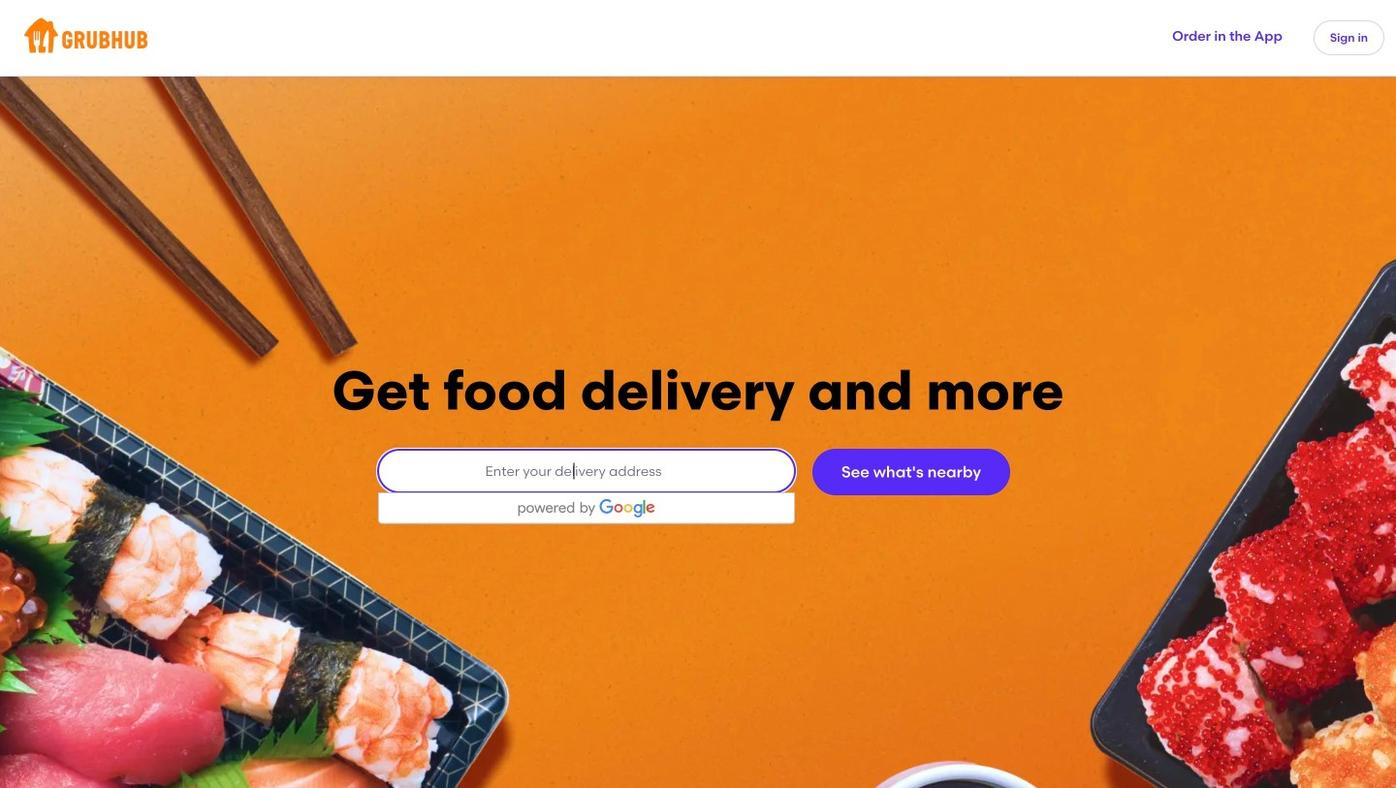 Task type: describe. For each thing, give the bounding box(es) containing it.
burger and fries delivery image
[[0, 61, 1397, 789]]

main navigation navigation
[[0, 0, 1397, 76]]



Task type: vqa. For each thing, say whether or not it's contained in the screenshot.
burger and fries delivery image
yes



Task type: locate. For each thing, give the bounding box(es) containing it.
Search Address search field
[[378, 450, 795, 493]]



